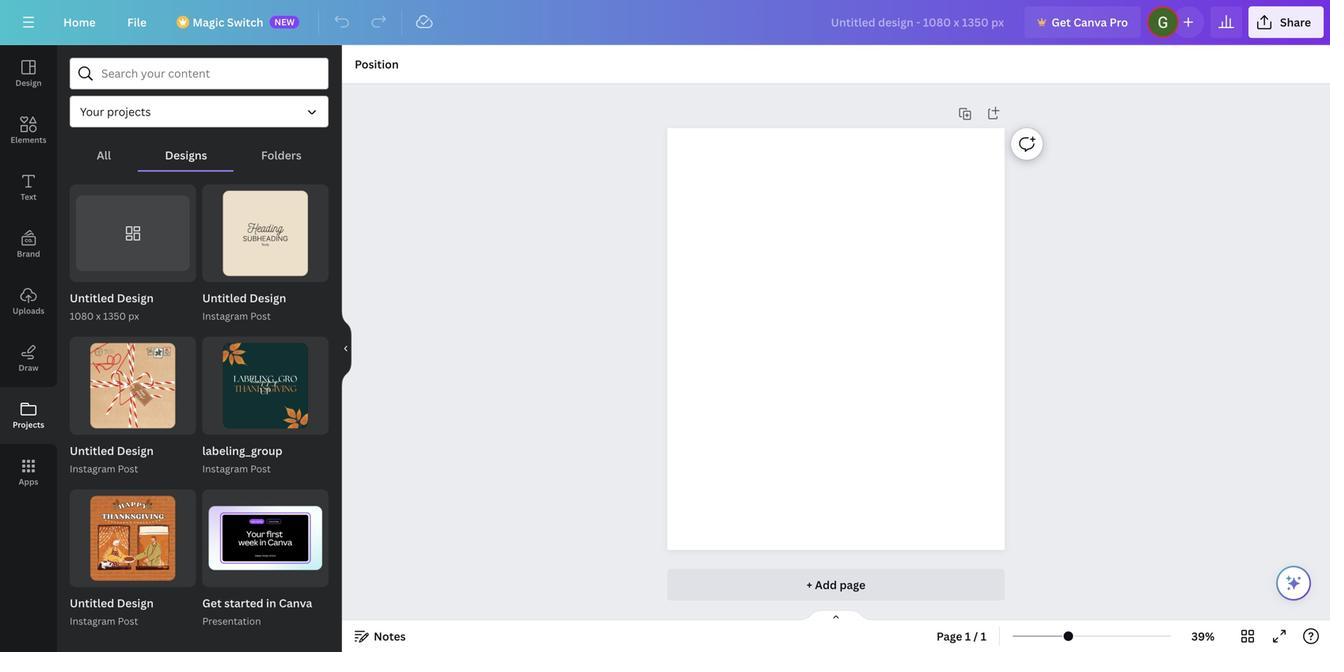 Task type: describe. For each thing, give the bounding box(es) containing it.
get started in canva presentation
[[202, 596, 312, 628]]

text
[[20, 192, 37, 202]]

elements
[[11, 135, 47, 145]]

design inside button
[[15, 78, 42, 88]]

canva assistant image
[[1284, 574, 1304, 593]]

39% button
[[1178, 624, 1229, 649]]

main menu bar
[[0, 0, 1330, 45]]

in
[[266, 596, 276, 611]]

page
[[937, 629, 963, 644]]

untitled design 1080 x 1350 px
[[70, 291, 154, 323]]

position
[[355, 57, 399, 72]]

new
[[275, 16, 295, 28]]

2 vertical spatial untitled design instagram post
[[70, 596, 154, 628]]

presentation
[[202, 615, 261, 628]]

notes button
[[348, 624, 412, 649]]

your projects
[[80, 104, 151, 119]]

draw
[[19, 363, 38, 373]]

share button
[[1249, 6, 1324, 38]]

design button
[[0, 45, 57, 102]]

27
[[312, 572, 321, 584]]

1 inside 1 of 12 group
[[161, 419, 166, 431]]

px
[[128, 310, 139, 323]]

text button
[[0, 159, 57, 216]]

share
[[1280, 15, 1311, 30]]

canva inside button
[[1074, 15, 1107, 30]]

page 1 / 1
[[937, 629, 987, 644]]

switch
[[227, 15, 263, 30]]

1 of 27 group
[[202, 490, 329, 588]]

projects
[[107, 104, 151, 119]]

designs
[[165, 148, 207, 163]]

get canva pro button
[[1025, 6, 1141, 38]]

designs button
[[138, 140, 234, 170]]

design for group associated with untitled design instagram post
[[250, 291, 286, 306]]

untitled design instagram post for 1 of 12 group
[[70, 443, 154, 475]]

side panel tab list
[[0, 45, 57, 501]]

page
[[840, 578, 866, 593]]

elements button
[[0, 102, 57, 159]]

x
[[96, 310, 101, 323]]

position button
[[348, 51, 405, 77]]

untitled inside untitled design 1080 x 1350 px
[[70, 291, 114, 306]]

labeling_group
[[202, 443, 283, 458]]

design for 1 of 12 group
[[117, 443, 154, 458]]

get for get canva pro
[[1052, 15, 1071, 30]]

apps button
[[0, 444, 57, 501]]

of for get started in canva
[[301, 572, 309, 584]]

1 of 12
[[161, 419, 188, 431]]

hide image
[[341, 311, 352, 387]]

started
[[224, 596, 264, 611]]

+
[[807, 578, 813, 593]]

group for untitled design instagram post
[[202, 185, 329, 282]]

1 left /
[[965, 629, 971, 644]]

magic switch
[[193, 15, 263, 30]]

1080
[[70, 310, 94, 323]]

notes
[[374, 629, 406, 644]]

1350
[[103, 310, 126, 323]]



Task type: locate. For each thing, give the bounding box(es) containing it.
instagram
[[202, 310, 248, 323], [70, 462, 115, 475], [202, 462, 248, 475], [70, 615, 115, 628]]

instagram inside labeling_group instagram post
[[202, 462, 248, 475]]

home link
[[51, 6, 108, 38]]

file button
[[115, 6, 159, 38]]

canva inside get started in canva presentation
[[279, 596, 312, 611]]

1 horizontal spatial canva
[[1074, 15, 1107, 30]]

group
[[70, 185, 196, 282], [202, 185, 329, 282], [202, 337, 329, 435], [70, 490, 196, 588]]

untitled design instagram post
[[202, 291, 286, 323], [70, 443, 154, 475], [70, 596, 154, 628]]

of
[[168, 419, 177, 431], [301, 572, 309, 584]]

labeling_group group
[[202, 337, 329, 477]]

1 left "27"
[[294, 572, 299, 584]]

1 vertical spatial canva
[[279, 596, 312, 611]]

group for untitled design 1080 x 1350 px
[[70, 185, 196, 282]]

+ add page button
[[667, 569, 1005, 601]]

folders
[[261, 148, 302, 163]]

1 right /
[[981, 629, 987, 644]]

/
[[974, 629, 978, 644]]

untitled
[[70, 291, 114, 306], [202, 291, 247, 306], [70, 443, 114, 458], [70, 596, 114, 611]]

design
[[15, 78, 42, 88], [117, 291, 154, 306], [250, 291, 286, 306], [117, 443, 154, 458], [117, 596, 154, 611]]

1
[[161, 419, 166, 431], [294, 572, 299, 584], [965, 629, 971, 644], [981, 629, 987, 644]]

apps
[[19, 477, 38, 487]]

1 horizontal spatial of
[[301, 572, 309, 584]]

1 vertical spatial of
[[301, 572, 309, 584]]

pro
[[1110, 15, 1128, 30]]

1 of 12 group
[[70, 337, 196, 435]]

0 horizontal spatial get
[[202, 596, 222, 611]]

0 vertical spatial canva
[[1074, 15, 1107, 30]]

your
[[80, 104, 104, 119]]

get for get started in canva presentation
[[202, 596, 222, 611]]

all
[[97, 148, 111, 163]]

1 vertical spatial get
[[202, 596, 222, 611]]

canva right the in
[[279, 596, 312, 611]]

projects button
[[0, 387, 57, 444]]

folders button
[[234, 140, 329, 170]]

12
[[179, 419, 188, 431]]

get
[[1052, 15, 1071, 30], [202, 596, 222, 611]]

uploads
[[13, 306, 44, 316]]

untitled design instagram post for group associated with untitled design instagram post
[[202, 291, 286, 323]]

0 horizontal spatial canva
[[279, 596, 312, 611]]

get started in canva group
[[202, 490, 329, 629]]

1 vertical spatial untitled design instagram post
[[70, 443, 154, 475]]

get canva pro
[[1052, 15, 1128, 30]]

post inside labeling_group instagram post
[[250, 462, 271, 475]]

of inside group
[[168, 419, 177, 431]]

projects
[[13, 420, 44, 430]]

of left 12
[[168, 419, 177, 431]]

of inside group
[[301, 572, 309, 584]]

get up presentation at the left of the page
[[202, 596, 222, 611]]

brand button
[[0, 216, 57, 273]]

magic
[[193, 15, 224, 30]]

all button
[[70, 140, 138, 170]]

Design title text field
[[818, 6, 1019, 38]]

add
[[815, 578, 837, 593]]

canva left pro
[[1074, 15, 1107, 30]]

Select ownership filter button
[[70, 96, 329, 127]]

Search your content search field
[[101, 59, 318, 89]]

of left "27"
[[301, 572, 309, 584]]

design for untitled design 1080 x 1350 px's group
[[117, 291, 154, 306]]

draw button
[[0, 330, 57, 387]]

+ add page
[[807, 578, 866, 593]]

post
[[250, 310, 271, 323], [118, 462, 138, 475], [250, 462, 271, 475], [118, 615, 138, 628]]

get inside button
[[1052, 15, 1071, 30]]

design inside untitled design 1080 x 1350 px
[[117, 291, 154, 306]]

of for untitled design
[[168, 419, 177, 431]]

39%
[[1192, 629, 1215, 644]]

1 inside 1 of 27 group
[[294, 572, 299, 584]]

group for labeling_group instagram post
[[202, 337, 329, 435]]

0 horizontal spatial of
[[168, 419, 177, 431]]

0 vertical spatial of
[[168, 419, 177, 431]]

show pages image
[[798, 610, 874, 622]]

brand
[[17, 249, 40, 259]]

0 vertical spatial get
[[1052, 15, 1071, 30]]

labeling_group instagram post
[[202, 443, 283, 475]]

get left pro
[[1052, 15, 1071, 30]]

get inside get started in canva presentation
[[202, 596, 222, 611]]

uploads button
[[0, 273, 57, 330]]

canva
[[1074, 15, 1107, 30], [279, 596, 312, 611]]

untitled design group
[[70, 185, 196, 324], [202, 185, 329, 324], [70, 337, 196, 477], [70, 490, 196, 629]]

1 of 27
[[294, 572, 321, 584]]

1 left 12
[[161, 419, 166, 431]]

home
[[63, 15, 96, 30]]

1 horizontal spatial get
[[1052, 15, 1071, 30]]

0 vertical spatial untitled design instagram post
[[202, 291, 286, 323]]

file
[[127, 15, 147, 30]]



Task type: vqa. For each thing, say whether or not it's contained in the screenshot.
the Filters
no



